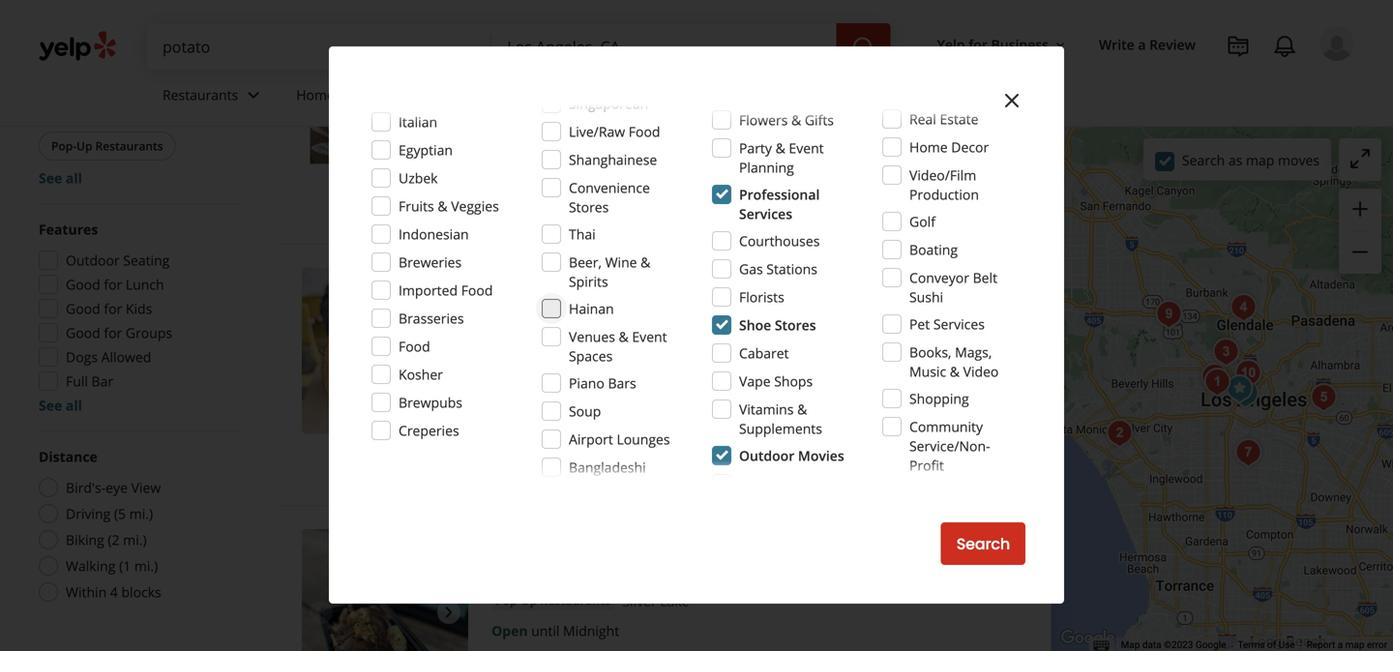 Task type: locate. For each thing, give the bounding box(es) containing it.
0 horizontal spatial 16 checkmark v2 image
[[618, 452, 633, 468]]

previous image for 2
[[310, 339, 333, 362]]

pop- inside see all group
[[51, 138, 77, 154]]

courthouses
[[740, 232, 820, 250]]

2 takeout from the top
[[718, 452, 764, 468]]

map
[[1247, 151, 1275, 169], [1346, 639, 1365, 651]]

the right gifts
[[836, 125, 860, 143]]

good
[[66, 275, 100, 294], [66, 300, 100, 318], [66, 324, 100, 342]]

for down good for lunch in the top of the page
[[104, 300, 122, 318]]

walking (1 mi.)
[[66, 557, 158, 575]]

potato inside balls--with a name like the potato sack, they need more potato items..."
[[586, 144, 628, 163]]

map data ©2023 google
[[1121, 639, 1227, 651]]

4.3 star rating image
[[492, 300, 596, 320]]

1 vertical spatial restaurants
[[95, 138, 163, 154]]

stores inside convenience stores
[[569, 198, 609, 216]]

for for groups
[[104, 324, 122, 342]]

1 24 chevron down v2 image from the left
[[536, 84, 560, 107]]

slideshow element for 1
[[302, 6, 469, 172]]

see all down full
[[39, 396, 82, 415]]

sack
[[623, 6, 668, 32]]

home
[[296, 86, 335, 104], [910, 138, 948, 156]]

cabaret
[[740, 344, 789, 363]]

0 vertical spatial slideshow element
[[302, 6, 469, 172]]

16 checkmark v2 image
[[618, 190, 633, 206], [699, 452, 714, 468]]

imported food
[[399, 281, 493, 300]]

shanghainese
[[569, 151, 657, 169]]

1 previous image from the top
[[310, 77, 333, 100]]

start order link
[[870, 178, 990, 220], [870, 440, 990, 482]]

1 order from the top
[[928, 188, 971, 210]]

0 horizontal spatial group
[[33, 220, 240, 415]]

services for home services
[[338, 86, 390, 104]]

0 vertical spatial see all
[[39, 169, 82, 187]]

a right with
[[761, 125, 768, 143]]

outdoor right 16 close v2 icon
[[511, 190, 559, 206]]

seating
[[123, 251, 170, 270]]

2 start order from the top
[[888, 450, 971, 472]]

0 vertical spatial potato
[[643, 125, 689, 143]]

dogs allowed
[[66, 348, 151, 366]]

0 horizontal spatial pop-up restaurants
[[51, 138, 163, 154]]

up up features
[[77, 138, 92, 154]]

until for 2
[[532, 360, 560, 378]]

24 chevron down v2 image right am
[[628, 84, 651, 107]]

see all up features
[[39, 169, 82, 187]]

1 vertical spatial event
[[632, 328, 668, 346]]

16 checkmark v2 image down airport lounges
[[618, 452, 633, 468]]

2 like from the left
[[811, 125, 833, 143]]

2 order from the top
[[928, 450, 971, 472]]

pop-up restaurants button up 'open until midnight'
[[492, 591, 615, 611]]

search for search
[[957, 533, 1011, 555]]

0 horizontal spatial search
[[957, 533, 1011, 555]]

pop-up restaurants up 'open until midnight'
[[496, 593, 611, 609]]

1 horizontal spatial like
[[811, 125, 833, 143]]

slideshow element
[[302, 6, 469, 172], [302, 268, 469, 434], [302, 530, 469, 651]]

1 horizontal spatial 16 checkmark v2 image
[[699, 190, 714, 206]]

1 start order from the top
[[888, 188, 971, 210]]

1 all from the top
[[66, 169, 82, 187]]

& inside venues & event spaces
[[619, 328, 629, 346]]

0 vertical spatial start order link
[[870, 178, 990, 220]]

start down community
[[888, 450, 925, 472]]

food up items..."
[[629, 122, 661, 141]]

keyboard shortcuts image
[[1094, 641, 1110, 651]]

0 vertical spatial delivery
[[637, 190, 683, 206]]

home for home services
[[296, 86, 335, 104]]

2 horizontal spatial services
[[934, 315, 985, 333]]

for inside button
[[969, 35, 988, 54]]

0 horizontal spatial map
[[1247, 151, 1275, 169]]

2 vertical spatial good
[[66, 324, 100, 342]]

0 vertical spatial restaurants
[[163, 86, 238, 104]]

1 good from the top
[[66, 275, 100, 294]]

group containing features
[[33, 220, 240, 415]]

within 4 blocks
[[66, 583, 161, 602]]

a right report at the bottom of page
[[1338, 639, 1344, 651]]

0 horizontal spatial the
[[513, 6, 549, 32]]

1 vertical spatial see all button
[[39, 396, 82, 415]]

review
[[1150, 35, 1196, 54]]

0 horizontal spatial stores
[[569, 198, 609, 216]]

like left the
[[561, 125, 583, 143]]

shoe
[[740, 316, 772, 334]]

like right name
[[811, 125, 833, 143]]

conveyor
[[910, 269, 970, 287]]

home right 24 chevron down v2 image
[[296, 86, 335, 104]]

home decor
[[910, 138, 989, 156]]

& right wine
[[641, 253, 651, 272]]

None search field
[[147, 23, 895, 70]]

search inside 'button'
[[957, 533, 1011, 555]]

outdoor seating down airport
[[511, 452, 602, 468]]

0 vertical spatial home
[[296, 86, 335, 104]]

start order down community
[[888, 450, 971, 472]]

2 see all button from the top
[[39, 396, 82, 415]]

takeout up education on the right
[[718, 452, 764, 468]]

potato up items..."
[[643, 125, 689, 143]]

don't
[[525, 387, 558, 405]]

belt
[[973, 269, 998, 287]]

1 horizontal spatial potato
[[643, 125, 689, 143]]

0 vertical spatial see
[[39, 169, 62, 187]]

& right fruits
[[438, 197, 448, 215]]

0 vertical spatial services
[[338, 86, 390, 104]]

tomorrow
[[626, 98, 690, 116]]

"i for "i quite like the fried potato
[[513, 125, 522, 143]]

0 horizontal spatial event
[[632, 328, 668, 346]]

the right .
[[513, 6, 549, 32]]

2 vertical spatial previous image
[[310, 601, 333, 624]]

event
[[789, 139, 824, 157], [632, 328, 668, 346]]

1 see from the top
[[39, 169, 62, 187]]

mi.) for walking (1 mi.)
[[134, 557, 158, 575]]

polish
[[139, 28, 173, 44]]

0 vertical spatial 16 checkmark v2 image
[[699, 190, 714, 206]]

services inside the professional services
[[740, 205, 793, 223]]

1 horizontal spatial home
[[910, 138, 948, 156]]

good down good for lunch in the top of the page
[[66, 300, 100, 318]]

0 horizontal spatial potato
[[586, 144, 628, 163]]

16 checkmark v2 image down more "link"
[[699, 190, 714, 206]]

& up 'supplements' on the bottom right of the page
[[798, 400, 808, 419]]

until up quite
[[540, 98, 568, 116]]

outdoor seating up thai
[[511, 190, 602, 206]]

1 start order link from the top
[[870, 178, 990, 220]]

potato up 4.2 link
[[554, 6, 618, 32]]

16 checkmark v2 image for takeout
[[699, 190, 714, 206]]

start up golf
[[888, 188, 925, 210]]

0 vertical spatial pop-up restaurants
[[51, 138, 163, 154]]

see all group
[[35, 0, 240, 188]]

0 horizontal spatial 24 chevron down v2 image
[[536, 84, 560, 107]]

potato corner image
[[1225, 288, 1264, 327]]

0 horizontal spatial services
[[338, 86, 390, 104]]

outdoor seating
[[66, 251, 170, 270]]

0 vertical spatial the
[[513, 6, 549, 32]]

option group containing distance
[[33, 447, 240, 608]]

mi.) right (2
[[123, 531, 147, 549]]

0 vertical spatial previous image
[[310, 77, 333, 100]]

0 vertical spatial all
[[66, 169, 82, 187]]

1 horizontal spatial map
[[1346, 639, 1365, 651]]

1 vertical spatial see
[[39, 396, 62, 415]]

1 vertical spatial takeout
[[718, 452, 764, 468]]

party & event planning
[[740, 139, 824, 177]]

2 delivery from the top
[[637, 452, 683, 468]]

food right imported at the left top
[[461, 281, 493, 300]]

a left pretty
[[513, 406, 521, 425]]

/burger place, pay a pretty steep price for..."
[[513, 387, 980, 425]]

see all button inside group
[[39, 396, 82, 415]]

1 delivery from the top
[[637, 190, 683, 206]]

1 horizontal spatial stores
[[775, 316, 817, 334]]

1 vertical spatial good
[[66, 300, 100, 318]]

1 vertical spatial start order link
[[870, 440, 990, 482]]

map for error
[[1346, 639, 1365, 651]]

restaurants inside 'business categories' element
[[163, 86, 238, 104]]

"i quite like the fried potato
[[513, 125, 689, 143]]

go
[[707, 387, 722, 405]]

order down video/film
[[928, 188, 971, 210]]

1 slideshow element from the top
[[302, 6, 469, 172]]

food right soul
[[78, 28, 106, 44]]

more down quite
[[548, 144, 582, 163]]

pop-up restaurants link
[[492, 591, 615, 611]]

see all button up features
[[39, 169, 82, 187]]

food for soul food
[[78, 28, 106, 44]]

1 vertical spatial up
[[521, 593, 537, 609]]

search for search as map moves
[[1183, 151, 1226, 169]]

0 vertical spatial start order
[[888, 188, 971, 210]]

order down community
[[928, 450, 971, 472]]

mi.) right (5
[[129, 505, 153, 523]]

1 start from the top
[[888, 188, 925, 210]]

seating up thai
[[562, 190, 602, 206]]

potato
[[643, 125, 689, 143], [586, 144, 628, 163]]

takeout down planning
[[718, 190, 764, 206]]

2 24 chevron down v2 image from the left
[[628, 84, 651, 107]]

2 good from the top
[[66, 300, 100, 318]]

"i left don't at the left of the page
[[513, 387, 522, 405]]

notifications image
[[1274, 35, 1297, 58]]

1 vertical spatial pop-
[[496, 593, 521, 609]]

1 see all from the top
[[39, 169, 82, 187]]

humble potato link
[[513, 268, 659, 294]]

0 vertical spatial seating
[[562, 190, 602, 206]]

use
[[1279, 639, 1296, 651]]

1 takeout from the top
[[718, 190, 764, 206]]

"i for "i don't know, dude, when you go to a cool asian
[[513, 387, 522, 405]]

poutineries button
[[140, 95, 229, 124]]

zoom out image
[[1349, 240, 1373, 264]]

1 vertical spatial order
[[928, 450, 971, 472]]

for up 'good for kids'
[[104, 275, 122, 294]]

search button
[[942, 523, 1026, 565]]

2 vertical spatial restaurants
[[540, 593, 611, 609]]

kosher
[[399, 365, 443, 384]]

good for good for groups
[[66, 324, 100, 342]]

lunch
[[126, 275, 164, 294]]

home for home decor
[[910, 138, 948, 156]]

uzbek
[[399, 169, 438, 187]]

0 horizontal spatial 16 checkmark v2 image
[[618, 190, 633, 206]]

home inside search dialog
[[910, 138, 948, 156]]

see all button
[[39, 169, 82, 187], [39, 396, 82, 415]]

1 horizontal spatial the
[[836, 125, 860, 143]]

stores up thai
[[569, 198, 609, 216]]

the potato sack image
[[1199, 363, 1237, 402]]

1 horizontal spatial search
[[1183, 151, 1226, 169]]

"i up the "need"
[[513, 125, 522, 143]]

0 vertical spatial good
[[66, 275, 100, 294]]

0 vertical spatial see all button
[[39, 169, 82, 187]]

0 vertical spatial event
[[789, 139, 824, 157]]

pop- up features
[[51, 138, 77, 154]]

all
[[66, 169, 82, 187], [66, 396, 82, 415]]

service/non-
[[910, 437, 991, 455]]

biking (2 mi.)
[[66, 531, 147, 549]]

projects image
[[1227, 35, 1251, 58]]

potato inside balls--with a name like the potato sack, they need more potato items..."
[[863, 125, 905, 143]]

start order link up boating at the top right of the page
[[870, 178, 990, 220]]

outdoor inside search dialog
[[740, 447, 795, 465]]

1 vertical spatial "i
[[513, 387, 522, 405]]

2 start from the top
[[888, 450, 925, 472]]

burgers link
[[600, 329, 653, 349]]

humble potato image
[[302, 268, 469, 434], [1101, 414, 1140, 453]]

sandwiches button
[[661, 329, 737, 349]]

delivery for 2
[[637, 452, 683, 468]]

for for business
[[969, 35, 988, 54]]

vitamins
[[740, 400, 794, 419]]

3 good from the top
[[66, 324, 100, 342]]

event inside venues & event spaces
[[632, 328, 668, 346]]

good up dogs
[[66, 324, 100, 342]]

business categories element
[[147, 70, 1355, 126]]

& inside the vitamins & supplements
[[798, 400, 808, 419]]

1 horizontal spatial 24 chevron down v2 image
[[628, 84, 651, 107]]

0 vertical spatial mi.)
[[129, 505, 153, 523]]

0 vertical spatial search
[[1183, 151, 1226, 169]]

services inside 'business categories' element
[[338, 86, 390, 104]]

pop-up restaurants button
[[39, 132, 176, 161], [492, 591, 615, 611]]

group
[[1340, 189, 1382, 274], [33, 220, 240, 415]]

spaces
[[569, 347, 613, 365]]

potato down the "i quite like the fried potato
[[586, 144, 628, 163]]

yelp for business
[[938, 35, 1049, 54]]

to
[[726, 387, 739, 405]]

until down the "pop-up restaurants" link
[[532, 622, 560, 640]]

2 vertical spatial services
[[934, 315, 985, 333]]

0 vertical spatial 16 checkmark v2 image
[[618, 190, 633, 206]]

2 see all from the top
[[39, 396, 82, 415]]

mi.)
[[129, 505, 153, 523], [123, 531, 147, 549], [134, 557, 158, 575]]

slideshow element for 2
[[302, 268, 469, 434]]

24 chevron down v2 image
[[536, 84, 560, 107], [628, 84, 651, 107]]

1 vertical spatial start order
[[888, 450, 971, 472]]

pretty
[[524, 406, 562, 425]]

see up features
[[39, 169, 62, 187]]

1 vertical spatial the
[[836, 125, 860, 143]]

potato left 'sack,'
[[863, 125, 905, 143]]

& down 4.3
[[619, 328, 629, 346]]

takeout for 1
[[718, 190, 764, 206]]

0 vertical spatial "i
[[513, 125, 522, 143]]

& for party
[[776, 139, 786, 157]]

2 slideshow element from the top
[[302, 268, 469, 434]]

good up 'good for kids'
[[66, 275, 100, 294]]

start order up golf
[[888, 188, 971, 210]]

the baked potato image
[[1150, 295, 1189, 334]]

see all button down full
[[39, 396, 82, 415]]

1 vertical spatial pop-up restaurants button
[[492, 591, 615, 611]]

food up kosher
[[399, 337, 430, 356]]

home inside 'business categories' element
[[296, 86, 335, 104]]

midnight
[[563, 622, 620, 640]]

1 vertical spatial 16 checkmark v2 image
[[699, 452, 714, 468]]

0 vertical spatial stores
[[569, 198, 609, 216]]

0 vertical spatial outdoor seating
[[511, 190, 602, 206]]

16 checkmark v2 image down the shanghainese
[[618, 190, 633, 206]]

until
[[540, 98, 568, 116], [532, 360, 560, 378], [532, 622, 560, 640]]

0 vertical spatial takeout
[[718, 190, 764, 206]]

spirits
[[569, 272, 609, 291]]

search dialog
[[0, 0, 1394, 651]]

services for pet services
[[934, 315, 985, 333]]

wine
[[606, 253, 637, 272]]

order for 1
[[928, 188, 971, 210]]

flowers & gifts
[[740, 111, 834, 129]]

all up features
[[66, 169, 82, 187]]

option group
[[33, 447, 240, 608]]

0 vertical spatial pop-
[[51, 138, 77, 154]]

1 vertical spatial seating
[[562, 452, 602, 468]]

1 vertical spatial all
[[66, 396, 82, 415]]

3 previous image from the top
[[310, 601, 333, 624]]

1 see all button from the top
[[39, 169, 82, 187]]

bird's-eye view
[[66, 479, 161, 497]]

0 vertical spatial potato
[[554, 6, 618, 32]]

house of mash image
[[302, 530, 469, 651]]

1 vertical spatial mi.)
[[123, 531, 147, 549]]

& inside beer, wine & spirits
[[641, 253, 651, 272]]

delivery down lounges
[[637, 452, 683, 468]]

when
[[642, 387, 676, 405]]

& up planning
[[776, 139, 786, 157]]

& left video
[[950, 363, 960, 381]]

bird's-
[[66, 479, 106, 497]]

2 previous image from the top
[[310, 339, 333, 362]]

vans image
[[1227, 375, 1265, 413]]

1 vertical spatial search
[[957, 533, 1011, 555]]

map right "as"
[[1247, 151, 1275, 169]]

0 horizontal spatial pop-
[[51, 138, 77, 154]]

24 chevron down v2 image left 7:00
[[536, 84, 560, 107]]

outdoor seating
[[511, 190, 602, 206], [511, 452, 602, 468]]

vape shops
[[740, 372, 813, 391]]

books,
[[910, 343, 952, 362]]

& for venues
[[619, 328, 629, 346]]

home down real
[[910, 138, 948, 156]]

start order link down community
[[870, 440, 990, 482]]

0 horizontal spatial like
[[561, 125, 583, 143]]

see all button for group containing features
[[39, 396, 82, 415]]

16 checkmark v2 image down go
[[699, 452, 714, 468]]

1 "i from the top
[[513, 125, 522, 143]]

&
[[792, 111, 802, 129], [776, 139, 786, 157], [438, 197, 448, 215], [641, 253, 651, 272], [619, 328, 629, 346], [950, 363, 960, 381], [798, 400, 808, 419]]

delivery down items..."
[[637, 190, 683, 206]]

1 vertical spatial map
[[1346, 639, 1365, 651]]

1 vertical spatial start
[[888, 450, 925, 472]]

0 vertical spatial pop-up restaurants button
[[39, 132, 176, 161]]

1 horizontal spatial up
[[521, 593, 537, 609]]

pop-up restaurants down poutineries button on the top left of page
[[51, 138, 163, 154]]

until up don't at the left of the page
[[532, 360, 560, 378]]

previous image
[[310, 77, 333, 100], [310, 339, 333, 362], [310, 601, 333, 624]]

food inside button
[[78, 28, 106, 44]]

stores right shoe
[[775, 316, 817, 334]]

1 vertical spatial home
[[910, 138, 948, 156]]

0 vertical spatial map
[[1247, 151, 1275, 169]]

mi.) right "(1"
[[134, 557, 158, 575]]

0 vertical spatial order
[[928, 188, 971, 210]]

& for vitamins
[[798, 400, 808, 419]]

seating down airport
[[562, 452, 602, 468]]

16 checkmark v2 image
[[699, 190, 714, 206], [618, 452, 633, 468]]

mister fried potato image
[[1305, 378, 1344, 417]]

1 vertical spatial previous image
[[310, 339, 333, 362]]

pop-up restaurants button down poutineries button on the top left of page
[[39, 132, 176, 161]]

4.2 star rating image
[[492, 38, 596, 57]]

singaporean
[[569, 94, 649, 113]]

for down 'good for kids'
[[104, 324, 122, 342]]

event inside "party & event planning"
[[789, 139, 824, 157]]

quite
[[525, 125, 558, 143]]

4.3
[[604, 299, 623, 318]]

write a review link
[[1092, 27, 1204, 62]]

2 vertical spatial potato
[[595, 268, 659, 294]]

start order link for 1
[[870, 178, 990, 220]]

mi.) for driving (5 mi.)
[[129, 505, 153, 523]]

outdoor up education on the right
[[740, 447, 795, 465]]

for right the yelp
[[969, 35, 988, 54]]

2 "i from the top
[[513, 387, 522, 405]]

1 horizontal spatial services
[[740, 205, 793, 223]]

restaurants down poutineries button on the top left of page
[[95, 138, 163, 154]]

map left error
[[1346, 639, 1365, 651]]

1 vertical spatial services
[[740, 205, 793, 223]]

start order
[[888, 188, 971, 210], [888, 450, 971, 472]]

1 vertical spatial slideshow element
[[302, 268, 469, 434]]

outdoor down pretty
[[511, 452, 559, 468]]

convenience stores
[[569, 179, 650, 216]]

2 start order link from the top
[[870, 440, 990, 482]]

more
[[548, 144, 582, 163], [685, 144, 721, 163], [676, 406, 712, 425]]

potato up 4.3 link
[[595, 268, 659, 294]]

as
[[1229, 151, 1243, 169]]

restaurants up midnight on the left bottom
[[540, 593, 611, 609]]

open
[[492, 622, 528, 640]]

restaurants inside see all group
[[95, 138, 163, 154]]

the potato sack link
[[513, 6, 668, 32]]

pop-up restaurants inside see all group
[[51, 138, 163, 154]]

& inside "party & event planning"
[[776, 139, 786, 157]]

0 horizontal spatial up
[[77, 138, 92, 154]]

profit
[[910, 456, 945, 475]]

data
[[1143, 639, 1162, 651]]

16 close v2 image
[[492, 190, 507, 206]]

1 horizontal spatial pop-up restaurants
[[496, 593, 611, 609]]

2 outdoor seating from the top
[[511, 452, 602, 468]]

& left gifts
[[792, 111, 802, 129]]

up up the open
[[521, 593, 537, 609]]

3 slideshow element from the top
[[302, 530, 469, 651]]

biking
[[66, 531, 104, 549]]

music
[[910, 363, 947, 381]]

mi.) for biking (2 mi.)
[[123, 531, 147, 549]]

1 vertical spatial potato
[[586, 144, 628, 163]]

all down full
[[66, 396, 82, 415]]

1 vertical spatial outdoor seating
[[511, 452, 602, 468]]

start order for 2
[[888, 450, 971, 472]]

pop- up the open
[[496, 593, 521, 609]]

1 vertical spatial see all
[[39, 396, 82, 415]]

1 vertical spatial until
[[532, 360, 560, 378]]

services for professional services
[[740, 205, 793, 223]]

7:00
[[572, 98, 598, 116]]

see up distance
[[39, 396, 62, 415]]

1 vertical spatial delivery
[[637, 452, 683, 468]]

real estate
[[910, 110, 979, 128]]

restaurants left 24 chevron down v2 image
[[163, 86, 238, 104]]



Task type: vqa. For each thing, say whether or not it's contained in the screenshot.
Top 10 Best Massage Near San Francisco, California
no



Task type: describe. For each thing, give the bounding box(es) containing it.
error
[[1368, 639, 1388, 651]]

piano bars
[[569, 374, 637, 393]]

restaurants link
[[147, 70, 281, 126]]

(231
[[627, 37, 654, 56]]

more down the you
[[676, 406, 712, 425]]

american (new) link
[[492, 329, 592, 349]]

moves
[[1279, 151, 1320, 169]]

poutine brothers image
[[1230, 434, 1268, 472]]

next image
[[438, 601, 461, 624]]

the potato sack image
[[302, 6, 469, 172]]

pet
[[910, 315, 930, 333]]

a inside /burger place, pay a pretty steep price for..."
[[513, 406, 521, 425]]

business
[[992, 35, 1049, 54]]

gifts
[[805, 111, 834, 129]]

soul food button
[[39, 21, 119, 50]]

until for 1
[[540, 98, 568, 116]]

all inside group
[[66, 169, 82, 187]]

16 checkmark v2 image for delivery
[[618, 190, 633, 206]]

angel's tijuana tacos image
[[1230, 354, 1268, 393]]

yelp for business button
[[930, 27, 1076, 62]]

silver
[[623, 592, 657, 611]]

community
[[910, 418, 984, 436]]

florists
[[740, 288, 785, 306]]

groups
[[126, 324, 172, 342]]

start for 1
[[888, 188, 925, 210]]

full
[[66, 372, 88, 391]]

start for 2
[[888, 450, 925, 472]]

place,
[[918, 387, 954, 405]]

2 vertical spatial until
[[532, 622, 560, 640]]

previous image for 1
[[310, 77, 333, 100]]

egyptian
[[399, 141, 453, 159]]

house of mash image
[[1207, 333, 1246, 372]]

write
[[1100, 35, 1135, 54]]

& for flowers
[[792, 111, 802, 129]]

16 chevron down v2 image
[[1053, 37, 1069, 53]]

stores for shoe stores
[[775, 316, 817, 334]]

humble potato
[[513, 268, 659, 294]]

like inside balls--with a name like the potato sack, they need more potato items..."
[[811, 125, 833, 143]]

live/raw
[[569, 122, 625, 141]]

(2
[[108, 531, 120, 549]]

report
[[1307, 639, 1336, 651]]

write a review
[[1100, 35, 1196, 54]]

terms of use link
[[1238, 639, 1296, 651]]

map
[[1121, 639, 1141, 651]]

asian
[[783, 387, 818, 405]]

terms
[[1238, 639, 1266, 651]]

mags,
[[955, 343, 992, 362]]

search as map moves
[[1183, 151, 1320, 169]]

poutineries
[[153, 101, 217, 117]]

(1
[[119, 557, 131, 575]]

close image
[[1001, 89, 1024, 112]]

1 outdoor seating from the top
[[511, 190, 602, 206]]

see inside group
[[39, 169, 62, 187]]

more down balls-
[[685, 144, 721, 163]]

/burger
[[866, 387, 914, 405]]

venues
[[569, 328, 616, 346]]

outdoor up good for lunch in the top of the page
[[66, 251, 120, 270]]

event for venues & event spaces
[[632, 328, 668, 346]]

community service/non- profit
[[910, 418, 991, 475]]

start order for 1
[[888, 188, 971, 210]]

gas stations
[[740, 260, 818, 278]]

home services
[[296, 86, 390, 104]]

1 horizontal spatial pop-up restaurants button
[[492, 591, 615, 611]]

nordstrom rack image
[[1221, 370, 1260, 408]]

a right to at the bottom of page
[[742, 387, 750, 405]]

zoom in image
[[1349, 197, 1373, 221]]

sandwiches link
[[661, 329, 737, 349]]

flowers
[[740, 111, 788, 129]]

more inside balls--with a name like the potato sack, they need more potato items..."
[[548, 144, 582, 163]]

order for 2
[[928, 450, 971, 472]]

0 horizontal spatial humble potato image
[[302, 268, 469, 434]]

food for live/raw food
[[629, 122, 661, 141]]

expand map image
[[1349, 147, 1373, 170]]

up inside see all group
[[77, 138, 92, 154]]

movies
[[798, 447, 845, 465]]

1 seating from the top
[[562, 190, 602, 206]]

event for party & event planning
[[789, 139, 824, 157]]

blocks
[[121, 583, 161, 602]]

24 chevron down v2 image
[[242, 84, 265, 107]]

am
[[602, 98, 623, 116]]

supplements
[[740, 420, 823, 438]]

delivery for 1
[[637, 190, 683, 206]]

16 checkmark v2 image for takeout
[[699, 452, 714, 468]]

map region
[[841, 0, 1394, 651]]

until 9:00 pm
[[532, 360, 614, 378]]

food for imported food
[[461, 281, 493, 300]]

map for moves
[[1247, 151, 1275, 169]]

party
[[740, 139, 772, 157]]

& for fruits
[[438, 197, 448, 215]]

for for lunch
[[104, 275, 122, 294]]

balls-
[[692, 125, 726, 143]]

2 see from the top
[[39, 396, 62, 415]]

sack,
[[909, 125, 940, 143]]

cool
[[753, 387, 780, 405]]

see all inside group
[[39, 169, 82, 187]]

american
[[496, 331, 551, 347]]

(new)
[[554, 331, 589, 347]]

the inside balls--with a name like the potato sack, they need more potato items..."
[[836, 125, 860, 143]]

1 horizontal spatial group
[[1340, 189, 1382, 274]]

1 horizontal spatial humble potato image
[[1101, 414, 1140, 453]]

soul
[[51, 28, 75, 44]]

pay
[[958, 387, 980, 405]]

louders image
[[1196, 358, 1234, 397]]

live/raw food
[[569, 122, 661, 141]]

a right the write
[[1139, 35, 1147, 54]]

search image
[[852, 36, 876, 59]]

italian
[[399, 113, 438, 131]]

2 seating from the top
[[562, 452, 602, 468]]

1 horizontal spatial pop-
[[496, 593, 521, 609]]

open until midnight
[[492, 622, 620, 640]]

fruits & veggies
[[399, 197, 499, 215]]

veggies
[[451, 197, 499, 215]]

shopping
[[910, 390, 970, 408]]

golf
[[910, 212, 936, 231]]

1 like from the left
[[561, 125, 583, 143]]

soup
[[569, 402, 601, 421]]

steep
[[566, 406, 600, 425]]

16 checkmark v2 image for delivery
[[618, 452, 633, 468]]

0 horizontal spatial pop-up restaurants button
[[39, 132, 176, 161]]

2 all from the top
[[66, 396, 82, 415]]

beer,
[[569, 253, 602, 272]]

american (new)
[[496, 331, 589, 347]]

books, mags, music & video
[[910, 343, 999, 381]]

see all button for see all group
[[39, 169, 82, 187]]

9:00
[[563, 360, 590, 378]]

a inside balls--with a name like the potato sack, they need more potato items..."
[[761, 125, 768, 143]]

google image
[[1057, 626, 1121, 651]]

home services link
[[281, 70, 432, 126]]

creperies
[[399, 422, 459, 440]]

production
[[910, 185, 980, 204]]

they
[[944, 125, 971, 143]]

indonesian
[[399, 225, 469, 243]]

user actions element
[[922, 24, 1382, 143]]

& inside the books, mags, music & video
[[950, 363, 960, 381]]

burgers button
[[600, 329, 653, 349]]

stores for convenience stores
[[569, 198, 609, 216]]

good for good for lunch
[[66, 275, 100, 294]]

bars
[[608, 374, 637, 393]]

beer, wine & spirits
[[569, 253, 651, 291]]

fruits
[[399, 197, 434, 215]]

estate
[[940, 110, 979, 128]]

name
[[772, 125, 808, 143]]

for for kids
[[104, 300, 122, 318]]

imported
[[399, 281, 458, 300]]

1 vertical spatial pop-up restaurants
[[496, 593, 611, 609]]

takeout for 2
[[718, 452, 764, 468]]

more link
[[685, 144, 721, 163]]

price
[[604, 406, 635, 425]]

start order link for 2
[[870, 440, 990, 482]]

good for good for kids
[[66, 300, 100, 318]]

4.2 link
[[604, 36, 623, 56]]

bar
[[92, 372, 113, 391]]

distance
[[39, 448, 98, 466]]



